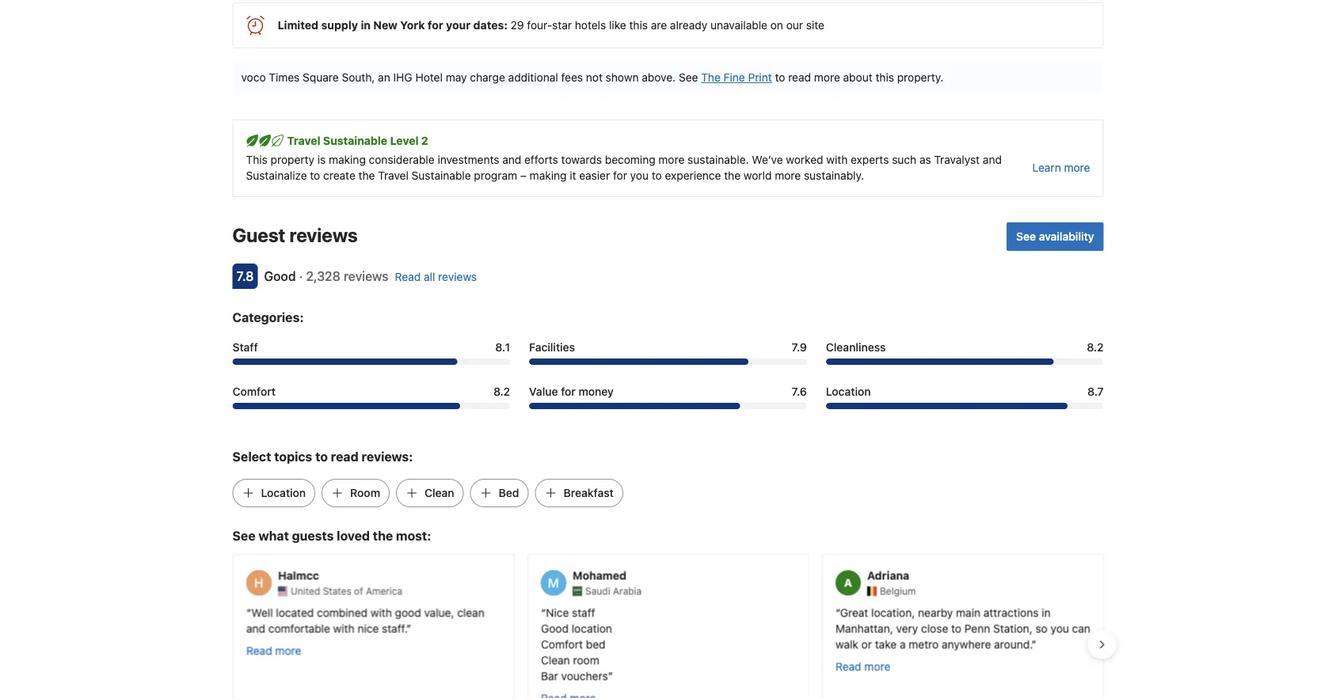 Task type: locate. For each thing, give the bounding box(es) containing it.
read down well
[[246, 645, 272, 658]]

1 horizontal spatial "
[[608, 670, 613, 683]]

1 vertical spatial for
[[613, 169, 627, 182]]

read
[[395, 271, 421, 284], [246, 645, 272, 658], [835, 660, 861, 673]]

to up the anywhere
[[951, 622, 961, 635]]

comfort
[[232, 385, 276, 399], [541, 638, 583, 651]]

2 horizontal spatial see
[[1016, 230, 1036, 243]]

read more down comfortable
[[246, 645, 301, 658]]

and
[[502, 153, 521, 166], [983, 153, 1002, 166], [246, 622, 265, 635]]

" for " great location, nearby main attractions in manhattan, very close to penn station, so you can walk or take a metro anywhere around.
[[835, 607, 840, 620]]

vouchers
[[561, 670, 608, 683]]

–
[[520, 169, 527, 182]]

limited
[[278, 19, 319, 32]]

" down so
[[1031, 638, 1036, 651]]

sustainable up create
[[323, 134, 387, 147]]

read more
[[246, 645, 301, 658], [835, 660, 890, 673]]

2 horizontal spatial for
[[613, 169, 627, 182]]

2,328
[[306, 269, 340, 284]]

york
[[400, 19, 425, 32]]

" left staff
[[541, 607, 546, 620]]

close
[[921, 622, 948, 635]]

nearby
[[918, 607, 953, 620]]

property.
[[897, 71, 944, 84]]

0 vertical spatial 8.2
[[1087, 341, 1104, 354]]

read down the walk
[[835, 660, 861, 673]]

travel sustainable level 2
[[287, 134, 428, 147]]

0 horizontal spatial read
[[246, 645, 272, 658]]

you
[[630, 169, 649, 182], [1050, 622, 1069, 635]]

0 vertical spatial clean
[[425, 487, 454, 500]]

ihg
[[393, 71, 412, 84]]

learn more
[[1033, 161, 1090, 174]]

read more button for well located combined with good value, clean and comfortable with nice staff.
[[246, 643, 301, 659]]

1 horizontal spatial read more button
[[835, 659, 890, 675]]

" for staff.
[[406, 622, 411, 635]]

staff.
[[382, 622, 406, 635]]

with up staff. on the bottom left of the page
[[370, 607, 392, 620]]

1 horizontal spatial read
[[395, 271, 421, 284]]

1 horizontal spatial "
[[541, 607, 546, 620]]

1 horizontal spatial this
[[876, 71, 894, 84]]

good left · in the left of the page
[[264, 269, 296, 284]]

it
[[570, 169, 576, 182]]

0 vertical spatial comfort
[[232, 385, 276, 399]]

experts
[[851, 153, 889, 166]]

1 vertical spatial 8.2
[[494, 385, 510, 399]]

for left your
[[428, 19, 443, 32]]

easier
[[579, 169, 610, 182]]

7.6
[[792, 385, 807, 399]]

0 vertical spatial this
[[629, 19, 648, 32]]

3 " from the left
[[835, 607, 840, 620]]

more inside learn more button
[[1064, 161, 1090, 174]]

0 horizontal spatial this
[[629, 19, 648, 32]]

in left new
[[361, 19, 371, 32]]

and down well
[[246, 622, 265, 635]]

more
[[814, 71, 840, 84], [659, 153, 685, 166], [1064, 161, 1090, 174], [775, 169, 801, 182], [275, 645, 301, 658], [864, 660, 890, 673]]

1 vertical spatial sustainable
[[412, 169, 471, 182]]

property
[[271, 153, 315, 166]]

location down topics
[[261, 487, 306, 500]]

8.2 for comfort
[[494, 385, 510, 399]]

read more for " great location, nearby main attractions in manhattan, very close to penn station, so you can walk or take a metro anywhere around.
[[835, 660, 890, 673]]

additional
[[508, 71, 558, 84]]

good down the nice
[[541, 622, 568, 635]]

facilities 7.9 meter
[[529, 359, 807, 365]]

see left what
[[232, 529, 256, 544]]

to
[[775, 71, 785, 84], [310, 169, 320, 182], [652, 169, 662, 182], [315, 450, 328, 465], [951, 622, 961, 635]]

loved
[[337, 529, 370, 544]]

for right 'value' at the bottom left
[[561, 385, 576, 399]]

1 vertical spatial "
[[1031, 638, 1036, 651]]

reviews up 2,328
[[289, 224, 358, 246]]

0 horizontal spatial see
[[232, 529, 256, 544]]

1 vertical spatial making
[[530, 169, 567, 182]]

1 horizontal spatial comfort
[[541, 638, 583, 651]]

penn
[[964, 622, 990, 635]]

value
[[529, 385, 558, 399]]

1 horizontal spatial for
[[561, 385, 576, 399]]

1 vertical spatial you
[[1050, 622, 1069, 635]]

comfort down staff
[[232, 385, 276, 399]]

making down efforts
[[530, 169, 567, 182]]

read all reviews
[[395, 271, 477, 284]]

1 horizontal spatial and
[[502, 153, 521, 166]]

0 vertical spatial with
[[826, 153, 848, 166]]

1 vertical spatial good
[[541, 622, 568, 635]]

to right topics
[[315, 450, 328, 465]]

1 horizontal spatial see
[[679, 71, 698, 84]]

" down location
[[608, 670, 613, 683]]

0 horizontal spatial read more
[[246, 645, 301, 658]]

1 horizontal spatial travel
[[378, 169, 409, 182]]

1 horizontal spatial good
[[541, 622, 568, 635]]

0 horizontal spatial sustainable
[[323, 134, 387, 147]]

to inside " great location, nearby main attractions in manhattan, very close to penn station, so you can walk or take a metro anywhere around.
[[951, 622, 961, 635]]

guest
[[232, 224, 285, 246]]

rated good element
[[264, 269, 296, 284]]

already
[[670, 19, 708, 32]]

making up create
[[329, 153, 366, 166]]

new
[[373, 19, 398, 32]]

0 vertical spatial "
[[406, 622, 411, 635]]

" left located
[[246, 607, 251, 620]]

1 vertical spatial see
[[1016, 230, 1036, 243]]

0 vertical spatial read more
[[246, 645, 301, 658]]

1 horizontal spatial in
[[1041, 607, 1050, 620]]

this left are
[[629, 19, 648, 32]]

reviews
[[289, 224, 358, 246], [344, 269, 389, 284], [438, 271, 477, 284]]

0 horizontal spatial and
[[246, 622, 265, 635]]

2 horizontal spatial "
[[1031, 638, 1036, 651]]

1 horizontal spatial clean
[[541, 654, 570, 667]]

see left availability
[[1016, 230, 1036, 243]]

review categories element
[[232, 308, 304, 327]]

belgium image
[[867, 587, 877, 597]]

so
[[1035, 622, 1047, 635]]

see for see availability
[[1016, 230, 1036, 243]]

fees
[[561, 71, 583, 84]]

you right so
[[1050, 622, 1069, 635]]

0 vertical spatial you
[[630, 169, 649, 182]]

this
[[629, 19, 648, 32], [876, 71, 894, 84]]

the right loved
[[373, 529, 393, 544]]

comfort inside "" nice staff good location comfort bed clean room bar vouchers ""
[[541, 638, 583, 651]]

well
[[251, 607, 273, 620]]

0 vertical spatial travel
[[287, 134, 320, 147]]

square
[[303, 71, 339, 84]]

travel down considerable
[[378, 169, 409, 182]]

" inside "" nice staff good location comfort bed clean room bar vouchers ""
[[608, 670, 613, 683]]

" great location, nearby main attractions in manhattan, very close to penn station, so you can walk or take a metro anywhere around.
[[835, 607, 1090, 651]]

is
[[318, 153, 326, 166]]

more right learn
[[1064, 161, 1090, 174]]

0 horizontal spatial you
[[630, 169, 649, 182]]

8.2 for cleanliness
[[1087, 341, 1104, 354]]

read more down or
[[835, 660, 890, 673]]

comfort up "room"
[[541, 638, 583, 651]]

1 vertical spatial this
[[876, 71, 894, 84]]

1 horizontal spatial you
[[1050, 622, 1069, 635]]

1 vertical spatial with
[[370, 607, 392, 620]]

2 horizontal spatial and
[[983, 153, 1002, 166]]

read up room
[[331, 450, 359, 465]]

see what guests loved the most:
[[232, 529, 431, 544]]

with up sustainably.
[[826, 153, 848, 166]]

efforts
[[524, 153, 558, 166]]

2 horizontal spatial "
[[835, 607, 840, 620]]

read more button down comfortable
[[246, 643, 301, 659]]

1 horizontal spatial with
[[370, 607, 392, 620]]

0 vertical spatial sustainable
[[323, 134, 387, 147]]

" inside " well located combined with good value, clean and comfortable with nice staff.
[[246, 607, 251, 620]]

clean up bar
[[541, 654, 570, 667]]

2 vertical spatial "
[[608, 670, 613, 683]]

adriana
[[867, 569, 909, 582]]

1 vertical spatial in
[[1041, 607, 1050, 620]]

2 vertical spatial see
[[232, 529, 256, 544]]

0 vertical spatial read
[[788, 71, 811, 84]]

more down worked
[[775, 169, 801, 182]]

0 horizontal spatial read more button
[[246, 643, 301, 659]]

this is a carousel with rotating slides. it displays featured reviews of the property. use the next and previous buttons to navigate. region
[[220, 548, 1117, 699]]

very
[[896, 622, 918, 635]]

to down becoming
[[652, 169, 662, 182]]

location
[[571, 622, 612, 635]]

0 horizontal spatial read
[[331, 450, 359, 465]]

0 vertical spatial making
[[329, 153, 366, 166]]

0 horizontal spatial "
[[246, 607, 251, 620]]

supply
[[321, 19, 358, 32]]

and right travalyst
[[983, 153, 1002, 166]]

" inside " great location, nearby main attractions in manhattan, very close to penn station, so you can walk or take a metro anywhere around.
[[835, 607, 840, 620]]

2 " from the left
[[541, 607, 546, 620]]

1 vertical spatial read
[[331, 450, 359, 465]]

1 vertical spatial clean
[[541, 654, 570, 667]]

travel up property
[[287, 134, 320, 147]]

read for manhattan,
[[835, 660, 861, 673]]

1 vertical spatial comfort
[[541, 638, 583, 651]]

1 vertical spatial travel
[[378, 169, 409, 182]]

read left all
[[395, 271, 421, 284]]

bed
[[586, 638, 605, 651]]

0 horizontal spatial comfort
[[232, 385, 276, 399]]

charge
[[470, 71, 505, 84]]

value,
[[424, 607, 454, 620]]

the fine print link
[[701, 71, 772, 84]]

travel inside this property is making considerable investments and efforts towards becoming more sustainable. we've worked with experts such as travalyst and sustainalize to create the travel sustainable program – making it easier for you to experience the world more sustainably.
[[378, 169, 409, 182]]

limited supply in new york for your dates: 29 four-star hotels like this are already unavailable on our site
[[278, 19, 825, 32]]

this right about
[[876, 71, 894, 84]]

8.2 up "8.7"
[[1087, 341, 1104, 354]]

8.2 left 'value' at the bottom left
[[494, 385, 510, 399]]

0 vertical spatial read
[[395, 271, 421, 284]]

in up so
[[1041, 607, 1050, 620]]

for down becoming
[[613, 169, 627, 182]]

south,
[[342, 71, 375, 84]]

8.7
[[1088, 385, 1104, 399]]

combined
[[317, 607, 367, 620]]

learn more button
[[1033, 160, 1090, 176]]

with inside this property is making considerable investments and efforts towards becoming more sustainable. we've worked with experts such as travalyst and sustainalize to create the travel sustainable program – making it easier for you to experience the world more sustainably.
[[826, 153, 848, 166]]

2 horizontal spatial with
[[826, 153, 848, 166]]

see left the the
[[679, 71, 698, 84]]

0 vertical spatial in
[[361, 19, 371, 32]]

0 horizontal spatial with
[[333, 622, 354, 635]]

1 horizontal spatial read more
[[835, 660, 890, 673]]

"
[[406, 622, 411, 635], [1031, 638, 1036, 651], [608, 670, 613, 683]]

read right print
[[788, 71, 811, 84]]

with down combined
[[333, 622, 354, 635]]

main
[[956, 607, 980, 620]]

you down becoming
[[630, 169, 649, 182]]

value for money
[[529, 385, 614, 399]]

·
[[299, 269, 303, 284]]

0 vertical spatial location
[[826, 385, 871, 399]]

times
[[269, 71, 300, 84]]

mohamed
[[572, 569, 626, 582]]

staff
[[572, 607, 595, 620]]

1 horizontal spatial making
[[530, 169, 567, 182]]

1 vertical spatial read more
[[835, 660, 890, 673]]

states
[[323, 586, 351, 597]]

comfortable
[[268, 622, 330, 635]]

room
[[350, 487, 380, 500]]

for inside this property is making considerable investments and efforts towards becoming more sustainable. we've worked with experts such as travalyst and sustainalize to create the travel sustainable program – making it easier for you to experience the world more sustainably.
[[613, 169, 627, 182]]

0 horizontal spatial 8.2
[[494, 385, 510, 399]]

0 horizontal spatial good
[[264, 269, 296, 284]]

four-
[[527, 19, 552, 32]]

facilities
[[529, 341, 575, 354]]

read more button down or
[[835, 659, 890, 675]]

1 vertical spatial read
[[246, 645, 272, 658]]

location down cleanliness
[[826, 385, 871, 399]]

can
[[1072, 622, 1090, 635]]

more left about
[[814, 71, 840, 84]]

clean up most:
[[425, 487, 454, 500]]

" up manhattan,
[[835, 607, 840, 620]]

1 horizontal spatial 8.2
[[1087, 341, 1104, 354]]

and up –
[[502, 153, 521, 166]]

see inside button
[[1016, 230, 1036, 243]]

0 horizontal spatial travel
[[287, 134, 320, 147]]

1 horizontal spatial read
[[788, 71, 811, 84]]

" down good
[[406, 622, 411, 635]]

clean
[[425, 487, 454, 500], [541, 654, 570, 667]]

create
[[323, 169, 356, 182]]

" inside "" nice staff good location comfort bed clean room bar vouchers ""
[[541, 607, 546, 620]]

0 horizontal spatial "
[[406, 622, 411, 635]]

located
[[276, 607, 314, 620]]

0 horizontal spatial location
[[261, 487, 306, 500]]

1 horizontal spatial sustainable
[[412, 169, 471, 182]]

sustainable down 'investments'
[[412, 169, 471, 182]]

0 horizontal spatial for
[[428, 19, 443, 32]]

more down take
[[864, 660, 890, 673]]

1 " from the left
[[246, 607, 251, 620]]

2 horizontal spatial read
[[835, 660, 861, 673]]

saudi arabia image
[[572, 587, 582, 597]]

2 vertical spatial read
[[835, 660, 861, 673]]



Task type: vqa. For each thing, say whether or not it's contained in the screenshot.
CREATE
yes



Task type: describe. For each thing, give the bounding box(es) containing it.
" for " well located combined with good value, clean and comfortable with nice staff.
[[246, 607, 251, 620]]

scored 7.8 element
[[232, 264, 258, 289]]

united states of america image
[[278, 587, 287, 597]]

the
[[701, 71, 721, 84]]

sustainable inside this property is making considerable investments and efforts towards becoming more sustainable. we've worked with experts such as travalyst and sustainalize to create the travel sustainable program – making it easier for you to experience the world more sustainably.
[[412, 169, 471, 182]]

more down comfortable
[[275, 645, 301, 658]]

29
[[511, 19, 524, 32]]

and inside " well located combined with good value, clean and comfortable with nice staff.
[[246, 622, 265, 635]]

towards
[[561, 153, 602, 166]]

read for clean
[[246, 645, 272, 658]]

" for " nice staff good location comfort bed clean room bar vouchers "
[[541, 607, 546, 620]]

select
[[232, 450, 271, 465]]

fine
[[724, 71, 745, 84]]

worked
[[786, 153, 823, 166]]

location,
[[871, 607, 915, 620]]

this property is making considerable investments and efforts towards becoming more sustainable. we've worked with experts such as travalyst and sustainalize to create the travel sustainable program – making it easier for you to experience the world more sustainably.
[[246, 153, 1002, 182]]

world
[[744, 169, 772, 182]]

reviews inside 'element'
[[289, 224, 358, 246]]

0 horizontal spatial in
[[361, 19, 371, 32]]

america
[[366, 586, 402, 597]]

shown
[[606, 71, 639, 84]]

see availability button
[[1007, 223, 1104, 251]]

" for station,
[[1031, 638, 1036, 651]]

what
[[259, 529, 289, 544]]

hotels
[[575, 19, 606, 32]]

availability
[[1039, 230, 1094, 243]]

2
[[421, 134, 428, 147]]

you inside this property is making considerable investments and efforts towards becoming more sustainable. we've worked with experts such as travalyst and sustainalize to create the travel sustainable program – making it easier for you to experience the world more sustainably.
[[630, 169, 649, 182]]

nice
[[546, 607, 569, 620]]

saudi arabia
[[585, 586, 641, 597]]

1 horizontal spatial location
[[826, 385, 871, 399]]

room
[[573, 654, 599, 667]]

7.8
[[237, 269, 254, 284]]

the right create
[[359, 169, 375, 182]]

0 horizontal spatial clean
[[425, 487, 454, 500]]

breakfast
[[564, 487, 614, 500]]

reviews right all
[[438, 271, 477, 284]]

experience
[[665, 169, 721, 182]]

reviews:
[[362, 450, 413, 465]]

nice
[[357, 622, 379, 635]]

unavailable
[[711, 19, 768, 32]]

you inside " great location, nearby main attractions in manhattan, very close to penn station, so you can walk or take a metro anywhere around.
[[1050, 622, 1069, 635]]

cleanliness 8.2 meter
[[826, 359, 1104, 365]]

select topics to read reviews:
[[232, 450, 413, 465]]

program
[[474, 169, 517, 182]]

an
[[378, 71, 390, 84]]

guest reviews element
[[232, 223, 1001, 248]]

becoming
[[605, 153, 656, 166]]

a
[[844, 577, 852, 590]]

comfort 8.2 meter
[[232, 403, 510, 410]]

united
[[290, 586, 320, 597]]

8.1
[[495, 341, 510, 354]]

clean inside "" nice staff good location comfort bed clean room bar vouchers ""
[[541, 654, 570, 667]]

station,
[[993, 622, 1032, 635]]

all
[[424, 271, 435, 284]]

see for see what guests loved the most:
[[232, 529, 256, 544]]

guest reviews
[[232, 224, 358, 246]]

around.
[[994, 638, 1031, 651]]

0 vertical spatial see
[[679, 71, 698, 84]]

above.
[[642, 71, 676, 84]]

staff
[[232, 341, 258, 354]]

of
[[354, 586, 363, 597]]

money
[[579, 385, 614, 399]]

voco times square south, an ihg hotel may charge additional fees not shown above. see the fine print to read more about this property.
[[241, 71, 944, 84]]

walk
[[835, 638, 858, 651]]

reviews right 2,328
[[344, 269, 389, 284]]

as
[[920, 153, 931, 166]]

arabia
[[613, 586, 641, 597]]

good
[[395, 607, 421, 620]]

such
[[892, 153, 917, 166]]

clean
[[457, 607, 484, 620]]

united states of america
[[290, 586, 402, 597]]

great
[[840, 607, 868, 620]]

print
[[748, 71, 772, 84]]

staff 8.1 meter
[[232, 359, 510, 365]]

bar
[[541, 670, 558, 683]]

star
[[552, 19, 572, 32]]

anywhere
[[942, 638, 991, 651]]

read more button for great location, nearby main attractions in manhattan, very close to penn station, so you can walk or take a metro anywhere around.
[[835, 659, 890, 675]]

bed
[[499, 487, 519, 500]]

the down the 'sustainable.'
[[724, 169, 741, 182]]

" well located combined with good value, clean and comfortable with nice staff.
[[246, 607, 484, 635]]

take
[[875, 638, 897, 651]]

2 vertical spatial for
[[561, 385, 576, 399]]

more up experience
[[659, 153, 685, 166]]

metro
[[909, 638, 939, 651]]

hotel
[[415, 71, 443, 84]]

to down is
[[310, 169, 320, 182]]

0 vertical spatial good
[[264, 269, 296, 284]]

good · 2,328 reviews
[[264, 269, 389, 284]]

on
[[771, 19, 783, 32]]

site
[[806, 19, 825, 32]]

in inside " great location, nearby main attractions in manhattan, very close to penn station, so you can walk or take a metro anywhere around.
[[1041, 607, 1050, 620]]

sustainably.
[[804, 169, 864, 182]]

location 8.7 meter
[[826, 403, 1104, 410]]

most:
[[396, 529, 431, 544]]

0 horizontal spatial making
[[329, 153, 366, 166]]

0 vertical spatial for
[[428, 19, 443, 32]]

to right print
[[775, 71, 785, 84]]

may
[[446, 71, 467, 84]]

belgium
[[880, 586, 916, 597]]

sustainalize
[[246, 169, 307, 182]]

7.9
[[792, 341, 807, 354]]

2 vertical spatial with
[[333, 622, 354, 635]]

read more for " well located combined with good value, clean and comfortable with nice staff.
[[246, 645, 301, 658]]

halmcc
[[278, 569, 319, 582]]

value for money 7.6 meter
[[529, 403, 807, 410]]

" nice staff good location comfort bed clean room bar vouchers "
[[541, 607, 613, 683]]

good inside "" nice staff good location comfort bed clean room bar vouchers ""
[[541, 622, 568, 635]]

cleanliness
[[826, 341, 886, 354]]

1 vertical spatial location
[[261, 487, 306, 500]]

are
[[651, 19, 667, 32]]

sustainable.
[[688, 153, 749, 166]]

investments
[[438, 153, 499, 166]]



